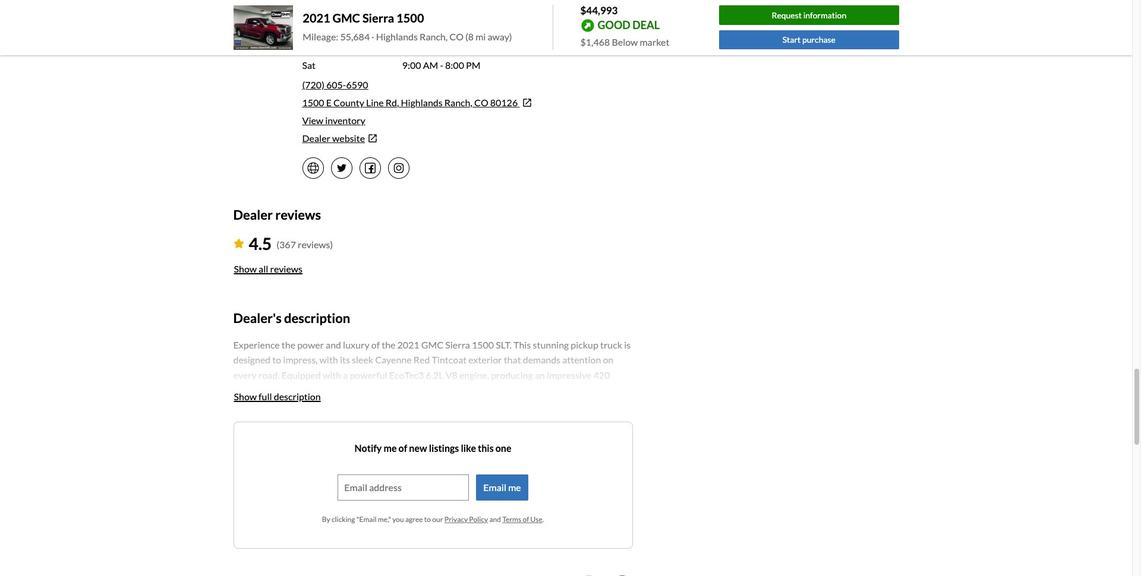 Task type: vqa. For each thing, say whether or not it's contained in the screenshot.
if
no



Task type: describe. For each thing, give the bounding box(es) containing it.
2021 gmc sierra 1500 mileage: 55,684 · highlands ranch, co (8 mi away)
[[303, 11, 512, 42]]

dealer's
[[233, 311, 282, 327]]

wed
[[302, 6, 323, 17]]

$1,468 below market
[[581, 36, 670, 47]]

dealer for dealer reviews
[[233, 207, 273, 223]]

1 horizontal spatial co
[[475, 97, 489, 108]]

show for dealer
[[234, 264, 257, 275]]

start purchase button
[[720, 30, 900, 50]]

to
[[425, 515, 431, 524]]

4.5
[[249, 234, 272, 254]]

,
[[397, 97, 399, 108]]

rd
[[386, 97, 397, 108]]

2021
[[303, 11, 331, 25]]

me,"
[[378, 515, 391, 524]]

9:00 am - 8:00 pm for fri
[[403, 42, 481, 53]]

8:00 for thu
[[445, 24, 464, 35]]

am for wed
[[422, 6, 438, 17]]

information
[[279, 537, 328, 549]]

show full description button
[[233, 384, 322, 410]]

listings
[[429, 443, 459, 454]]

Email address email field
[[339, 476, 469, 501]]

1 vertical spatial highlands
[[401, 97, 443, 108]]

thu
[[302, 24, 319, 35]]

deal
[[633, 18, 660, 31]]

show for dealer's
[[234, 391, 257, 402]]

start
[[783, 35, 801, 45]]

(720) 605-6590
[[302, 79, 368, 90]]

county
[[334, 97, 365, 108]]

0 vertical spatial description
[[284, 311, 350, 327]]

market
[[640, 36, 670, 47]]

9:00 for fri
[[403, 42, 421, 53]]

- for wed
[[440, 6, 443, 17]]

e
[[326, 97, 332, 108]]

by clicking "email me," you agree to our privacy policy and terms of use .
[[322, 515, 544, 524]]

privacy
[[445, 515, 468, 524]]

(720) 605-6590 link
[[302, 79, 368, 90]]

$1,468
[[581, 36, 610, 47]]

and
[[490, 515, 501, 524]]

full
[[259, 391, 272, 402]]

0 vertical spatial reviews
[[275, 207, 321, 223]]

notify
[[355, 443, 382, 454]]

policy
[[469, 515, 488, 524]]

80126
[[491, 97, 518, 108]]

request
[[772, 10, 802, 20]]

55,684
[[340, 31, 370, 42]]

605-
[[327, 79, 346, 90]]

email me button
[[477, 475, 529, 501]]

sierra
[[363, 11, 394, 25]]

start purchase
[[783, 35, 836, 45]]

pm for fri
[[466, 42, 481, 53]]

pm for wed
[[466, 6, 481, 17]]

agree
[[406, 515, 423, 524]]

- for sat
[[440, 59, 444, 71]]

ranch, inside 2021 gmc sierra 1500 mileage: 55,684 · highlands ranch, co (8 mi away)
[[420, 31, 448, 42]]

show full description
[[234, 391, 321, 402]]

pm for sat
[[466, 59, 481, 71]]

additional
[[233, 537, 277, 549]]

privacy policy link
[[445, 515, 488, 524]]

8:00 for wed
[[445, 6, 464, 17]]

this
[[478, 443, 494, 454]]

use
[[531, 515, 543, 524]]

- for fri
[[440, 42, 444, 53]]

email
[[484, 482, 507, 493]]

dealer website
[[302, 133, 365, 144]]

request information
[[772, 10, 847, 20]]

pm for thu
[[466, 24, 481, 35]]

"email
[[357, 515, 377, 524]]

(367
[[277, 239, 296, 251]]

additional information
[[233, 537, 328, 549]]

request information button
[[720, 5, 900, 25]]

view inventory link
[[302, 115, 366, 126]]

dealer website link
[[302, 131, 633, 146]]

8:00 for sat
[[445, 59, 464, 71]]

9:00 am - 8:00 pm for thu
[[403, 24, 481, 35]]

show all reviews button
[[233, 256, 303, 283]]

notify me of new listings like this one
[[355, 443, 512, 454]]

purchase
[[803, 35, 836, 45]]



Task type: locate. For each thing, give the bounding box(es) containing it.
show all reviews
[[234, 264, 303, 275]]

0 vertical spatial dealer
[[302, 133, 331, 144]]

co inside 2021 gmc sierra 1500 mileage: 55,684 · highlands ranch, co (8 mi away)
[[450, 31, 464, 42]]

description
[[284, 311, 350, 327], [274, 391, 321, 402]]

1500 e county line rd , highlands ranch, co 80126
[[302, 97, 518, 108]]

view
[[302, 115, 324, 126]]

reviews right the all
[[270, 264, 303, 275]]

1 vertical spatial reviews
[[270, 264, 303, 275]]

2021 gmc sierra 1500 image
[[233, 5, 293, 50]]

1 horizontal spatial me
[[509, 482, 521, 493]]

inventory
[[325, 115, 366, 126]]

0 horizontal spatial co
[[450, 31, 464, 42]]

me right email at the bottom
[[509, 482, 521, 493]]

9:00 for sat
[[403, 59, 421, 71]]

(720)
[[302, 79, 325, 90]]

0 horizontal spatial dealer
[[233, 207, 273, 223]]

of left new
[[399, 443, 408, 454]]

9:00 for wed
[[402, 6, 421, 17]]

terms of use link
[[503, 515, 543, 524]]

ranch, up dealer website link
[[445, 97, 473, 108]]

1 pm from the top
[[466, 6, 481, 17]]

4 pm from the top
[[466, 59, 481, 71]]

email me
[[484, 482, 521, 493]]

me for notify
[[384, 443, 397, 454]]

9:00
[[402, 6, 421, 17], [403, 24, 421, 35], [403, 42, 421, 53], [403, 59, 421, 71]]

by
[[322, 515, 330, 524]]

0 vertical spatial of
[[399, 443, 408, 454]]

am for fri
[[423, 42, 439, 53]]

new
[[409, 443, 427, 454]]

1500 right sierra
[[397, 11, 424, 25]]

mi
[[476, 31, 486, 42]]

9:00 am - 8:00 pm for wed
[[402, 6, 481, 17]]

highlands inside 2021 gmc sierra 1500 mileage: 55,684 · highlands ranch, co (8 mi away)
[[376, 31, 418, 42]]

description inside button
[[274, 391, 321, 402]]

gmc
[[333, 11, 360, 25]]

1 horizontal spatial of
[[523, 515, 529, 524]]

show left the all
[[234, 264, 257, 275]]

below
[[612, 36, 638, 47]]

9:00 am - 8:00 pm
[[402, 6, 481, 17], [403, 24, 481, 35], [403, 42, 481, 53], [403, 59, 481, 71]]

$44,993
[[581, 4, 618, 17]]

highlands
[[376, 31, 418, 42], [401, 97, 443, 108]]

like
[[461, 443, 476, 454]]

co left 80126
[[475, 97, 489, 108]]

1 vertical spatial me
[[509, 482, 521, 493]]

dealer up 4.5
[[233, 207, 273, 223]]

show
[[234, 264, 257, 275], [234, 391, 257, 402]]

8:00
[[445, 6, 464, 17], [445, 24, 464, 35], [445, 42, 464, 53], [445, 59, 464, 71]]

1500 inside 2021 gmc sierra 1500 mileage: 55,684 · highlands ranch, co (8 mi away)
[[397, 11, 424, 25]]

6590
[[346, 79, 368, 90]]

of left use
[[523, 515, 529, 524]]

0 vertical spatial ranch,
[[420, 31, 448, 42]]

1 vertical spatial dealer
[[233, 207, 273, 223]]

away)
[[488, 31, 512, 42]]

one
[[496, 443, 512, 454]]

0 vertical spatial 1500
[[397, 11, 424, 25]]

of
[[399, 443, 408, 454], [523, 515, 529, 524]]

line
[[366, 97, 384, 108]]

0 horizontal spatial of
[[399, 443, 408, 454]]

information
[[804, 10, 847, 20]]

me
[[384, 443, 397, 454], [509, 482, 521, 493]]

am
[[422, 6, 438, 17], [423, 24, 439, 35], [423, 42, 439, 53], [423, 59, 439, 71]]

you
[[393, 515, 404, 524]]

-
[[440, 6, 443, 17], [440, 24, 444, 35], [440, 42, 444, 53], [440, 59, 444, 71]]

0 horizontal spatial me
[[384, 443, 397, 454]]

0 vertical spatial highlands
[[376, 31, 418, 42]]

our
[[433, 515, 443, 524]]

highlands right · at the top
[[376, 31, 418, 42]]

good deal
[[598, 18, 660, 31]]

3 pm from the top
[[466, 42, 481, 53]]

0 vertical spatial show
[[234, 264, 257, 275]]

1 vertical spatial of
[[523, 515, 529, 524]]

all
[[259, 264, 268, 275]]

me for email
[[509, 482, 521, 493]]

pm
[[466, 6, 481, 17], [466, 24, 481, 35], [466, 42, 481, 53], [466, 59, 481, 71]]

4.5 (367 reviews)
[[249, 234, 333, 254]]

me right notify
[[384, 443, 397, 454]]

2 pm from the top
[[466, 24, 481, 35]]

am for thu
[[423, 24, 439, 35]]

me inside button
[[509, 482, 521, 493]]

- for thu
[[440, 24, 444, 35]]

view inventory
[[302, 115, 366, 126]]

1 vertical spatial ranch,
[[445, 97, 473, 108]]

0 vertical spatial co
[[450, 31, 464, 42]]

1 horizontal spatial 1500
[[397, 11, 424, 25]]

show inside button
[[234, 391, 257, 402]]

good
[[598, 18, 631, 31]]

am for sat
[[423, 59, 439, 71]]

show left full
[[234, 391, 257, 402]]

reviews)
[[298, 239, 333, 251]]

9:00 for thu
[[403, 24, 421, 35]]

sat
[[302, 59, 316, 71]]

dealer
[[302, 133, 331, 144], [233, 207, 273, 223]]

1 vertical spatial 1500
[[302, 97, 325, 108]]

2 show from the top
[[234, 391, 257, 402]]

1 vertical spatial co
[[475, 97, 489, 108]]

show inside 'button'
[[234, 264, 257, 275]]

website
[[332, 133, 365, 144]]

highlands right ,
[[401, 97, 443, 108]]

dealer's description
[[233, 311, 350, 327]]

reviews
[[275, 207, 321, 223], [270, 264, 303, 275]]

co
[[450, 31, 464, 42], [475, 97, 489, 108]]

dealer for dealer website
[[302, 133, 331, 144]]

reviews up 4.5 (367 reviews)
[[275, 207, 321, 223]]

reviews inside 'button'
[[270, 264, 303, 275]]

fri
[[302, 42, 314, 53]]

(8
[[466, 31, 474, 42]]

1 vertical spatial show
[[234, 391, 257, 402]]

star image
[[233, 239, 244, 249]]

dealer down view
[[302, 133, 331, 144]]

terms
[[503, 515, 522, 524]]

co left (8
[[450, 31, 464, 42]]

1500 left e
[[302, 97, 325, 108]]

1500
[[397, 11, 424, 25], [302, 97, 325, 108]]

.
[[543, 515, 544, 524]]

ranch,
[[420, 31, 448, 42], [445, 97, 473, 108]]

8:00 for fri
[[445, 42, 464, 53]]

9:00 am - 8:00 pm for sat
[[403, 59, 481, 71]]

dealer reviews
[[233, 207, 321, 223]]

1 horizontal spatial dealer
[[302, 133, 331, 144]]

1 vertical spatial description
[[274, 391, 321, 402]]

clicking
[[332, 515, 355, 524]]

1 show from the top
[[234, 264, 257, 275]]

ranch, left (8
[[420, 31, 448, 42]]

mileage:
[[303, 31, 339, 42]]

0 vertical spatial me
[[384, 443, 397, 454]]

0 horizontal spatial 1500
[[302, 97, 325, 108]]

·
[[372, 31, 374, 42]]



